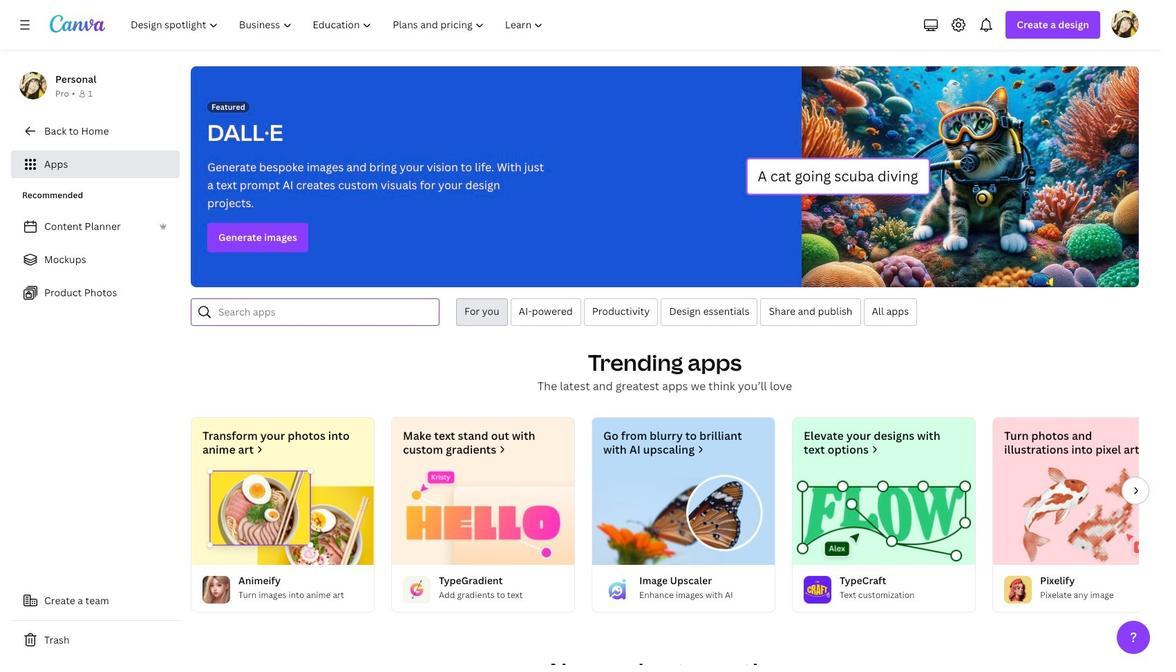 Task type: locate. For each thing, give the bounding box(es) containing it.
0 vertical spatial pixelify image
[[993, 468, 1161, 565]]

an image with a cursor next to a text box containing the prompt "a cat going scuba diving" to generate an image. the generated image of a cat doing scuba diving is behind the text box. image
[[746, 66, 1139, 287]]

1 vertical spatial typegradient image
[[403, 576, 431, 604]]

image upscaler image
[[592, 468, 775, 565], [603, 576, 631, 604]]

Input field to search for apps search field
[[218, 299, 431, 326]]

animeify image
[[202, 576, 230, 604]]

typegradient image
[[392, 468, 574, 565], [403, 576, 431, 604]]

typecraft image
[[793, 468, 975, 565]]

list
[[11, 213, 180, 307]]

0 vertical spatial image upscaler image
[[592, 468, 775, 565]]

pixelify image
[[993, 468, 1161, 565], [1004, 576, 1032, 604]]

typecraft image
[[804, 576, 831, 604]]

1 vertical spatial image upscaler image
[[603, 576, 631, 604]]

top level navigation element
[[122, 11, 555, 39]]



Task type: vqa. For each thing, say whether or not it's contained in the screenshot.
Icons 'link'
no



Task type: describe. For each thing, give the bounding box(es) containing it.
animeify image
[[191, 468, 374, 565]]

stephanie aranda image
[[1111, 10, 1139, 38]]

1 vertical spatial pixelify image
[[1004, 576, 1032, 604]]

0 vertical spatial typegradient image
[[392, 468, 574, 565]]



